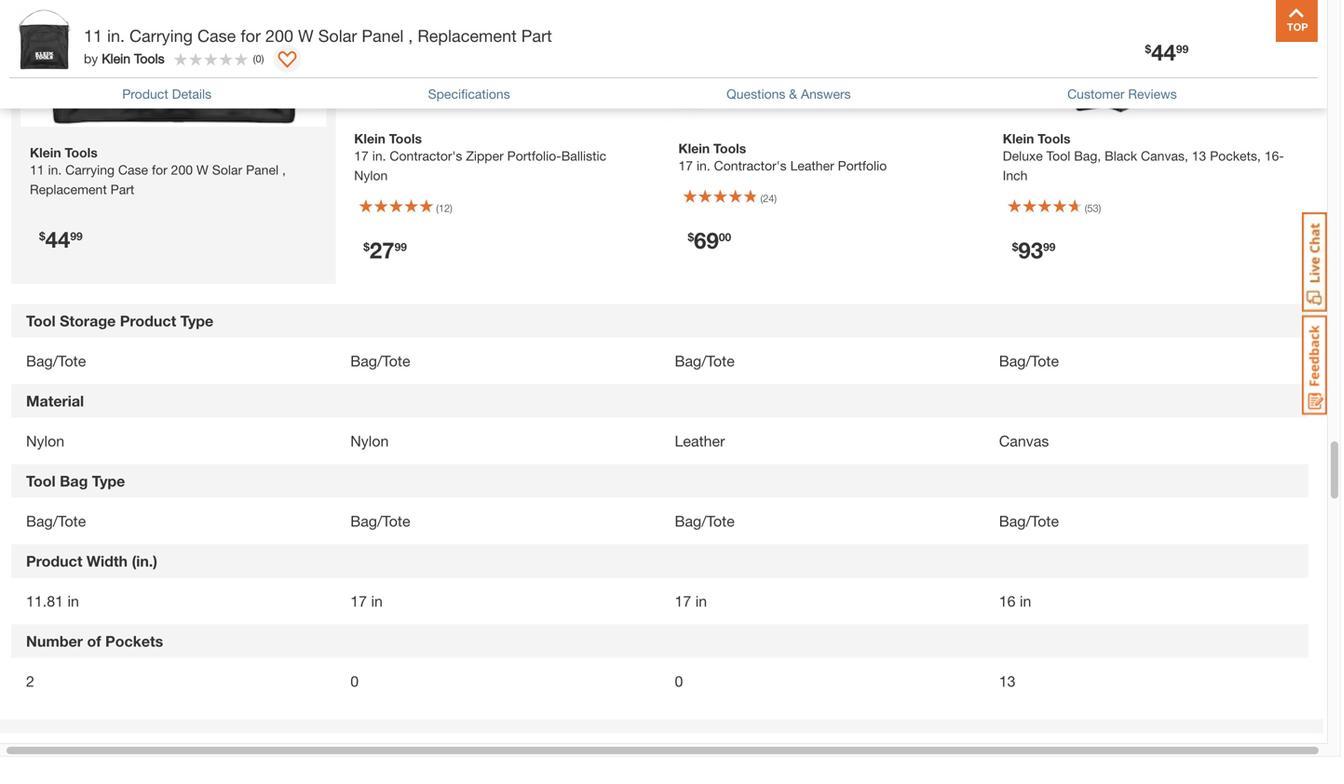 Task type: describe. For each thing, give the bounding box(es) containing it.
panel
[[362, 26, 404, 46]]

klein tools deluxe tool bag, black canvas, 13 pockets, 16- inch
[[1003, 131, 1285, 183]]

in. for 27
[[372, 148, 386, 164]]

product image image
[[14, 9, 75, 70]]

contractor's for 69
[[714, 158, 787, 173]]

1 17 in from the left
[[351, 593, 383, 610]]

product for product details
[[122, 86, 168, 101]]

inch
[[1003, 168, 1028, 183]]

( 53 )
[[1085, 202, 1102, 214]]

$ 93 99
[[1013, 237, 1056, 263]]

(in.)
[[132, 553, 158, 570]]

( for 93
[[1085, 202, 1088, 214]]

tool bag type
[[26, 472, 125, 490]]

tool for tool storage product type
[[26, 312, 56, 330]]

17 in. contractor's leather portfolio image
[[670, 0, 975, 123]]

black
[[1105, 148, 1138, 164]]

pockets,
[[1211, 148, 1262, 164]]

0 horizontal spatial $ 44 99
[[39, 226, 83, 252]]

carrying
[[130, 26, 193, 46]]

tools for 27
[[389, 131, 422, 146]]

11.81
[[26, 593, 63, 610]]

top button
[[1277, 0, 1319, 42]]

13 inside 'klein tools deluxe tool bag, black canvas, 13 pockets, 16- inch'
[[1193, 148, 1207, 164]]

ballistic
[[562, 148, 607, 164]]

deluxe
[[1003, 148, 1043, 164]]

2 17 in from the left
[[675, 593, 707, 610]]

11
[[84, 26, 103, 46]]

klein tools 17 in. contractor's zipper portfolio-ballistic nylon
[[354, 131, 607, 183]]

contractor's for 27
[[390, 148, 463, 164]]

3 in from the left
[[696, 593, 707, 610]]

tool storage product type
[[26, 312, 214, 330]]

) for 93
[[1099, 202, 1102, 214]]

nylon inside klein tools 17 in. contractor's zipper portfolio-ballistic nylon
[[354, 168, 388, 183]]

2
[[26, 673, 34, 691]]

17 inside klein tools 17 in. contractor's zipper portfolio-ballistic nylon
[[354, 148, 369, 164]]

0 vertical spatial type
[[180, 312, 214, 330]]

tools for 69
[[714, 141, 747, 156]]

53
[[1088, 202, 1099, 214]]

width
[[87, 553, 128, 570]]

for
[[241, 26, 261, 46]]

0 vertical spatial 44
[[1152, 39, 1177, 65]]

( 24 )
[[761, 192, 777, 205]]

0 horizontal spatial in.
[[107, 26, 125, 46]]

( 12 )
[[436, 202, 453, 214]]

portfolio
[[838, 158, 887, 173]]

17 inside klein tools 17 in. contractor's leather portfolio
[[679, 158, 693, 173]]

16 in
[[1000, 593, 1032, 610]]

99 inside $ 93 99
[[1044, 240, 1056, 253]]

17 in. contractor's zipper portfolio-ballistic nylon image
[[345, 0, 651, 113]]

1 vertical spatial type
[[92, 472, 125, 490]]

11.81 in
[[26, 593, 79, 610]]

tool for tool bag type
[[26, 472, 56, 490]]

( down for
[[253, 52, 256, 65]]

number
[[26, 633, 83, 650]]

( for 69
[[761, 192, 763, 205]]

questions
[[727, 86, 786, 101]]

2 in from the left
[[371, 593, 383, 610]]

customer
[[1068, 86, 1125, 101]]

bag,
[[1075, 148, 1102, 164]]

69
[[694, 227, 719, 254]]

zipper
[[466, 148, 504, 164]]

1 vertical spatial product
[[120, 312, 176, 330]]

11 in. carrying case for 200 w solar panel , replacement part
[[84, 26, 552, 46]]

,
[[408, 26, 413, 46]]

0 horizontal spatial 44
[[45, 226, 70, 252]]

klein tools 17 in. contractor's leather portfolio
[[679, 141, 887, 173]]

part
[[522, 26, 552, 46]]

$ for klein tools 17 in. contractor's leather portfolio
[[688, 231, 694, 244]]

200
[[266, 26, 294, 46]]

1 vertical spatial leather
[[675, 432, 725, 450]]

by
[[84, 51, 98, 66]]

klein for 69
[[679, 141, 710, 156]]



Task type: vqa. For each thing, say whether or not it's contained in the screenshot.


Task type: locate. For each thing, give the bounding box(es) containing it.
tools for 93
[[1038, 131, 1071, 146]]

specifications button
[[428, 84, 510, 104], [428, 84, 510, 104]]

pockets
[[105, 633, 163, 650]]

in. inside klein tools 17 in. contractor's zipper portfolio-ballistic nylon
[[372, 148, 386, 164]]

$ inside $ 27 99
[[364, 240, 370, 253]]

1 horizontal spatial 13
[[1193, 148, 1207, 164]]

16
[[1000, 593, 1016, 610]]

material
[[26, 392, 84, 410]]

44 up reviews
[[1152, 39, 1177, 65]]

in.
[[107, 26, 125, 46], [372, 148, 386, 164], [697, 158, 711, 173]]

specifications
[[428, 86, 510, 101]]

1 horizontal spatial 44
[[1152, 39, 1177, 65]]

) left display icon
[[261, 52, 264, 65]]

13 right canvas,
[[1193, 148, 1207, 164]]

1 horizontal spatial $ 44 99
[[1146, 39, 1189, 65]]

0 horizontal spatial contractor's
[[390, 148, 463, 164]]

1 vertical spatial 13
[[1000, 673, 1016, 691]]

display image
[[278, 51, 297, 70]]

customer reviews button
[[1068, 84, 1178, 104], [1068, 84, 1178, 104]]

12
[[439, 202, 450, 214]]

of
[[87, 633, 101, 650]]

99 inside $ 27 99
[[395, 240, 407, 253]]

13
[[1193, 148, 1207, 164], [1000, 673, 1016, 691]]

1 vertical spatial tool
[[26, 312, 56, 330]]

2 horizontal spatial in.
[[697, 158, 711, 173]]

0 horizontal spatial 17 in
[[351, 593, 383, 610]]

feedback link image
[[1303, 315, 1328, 416]]

leather
[[791, 158, 835, 173], [675, 432, 725, 450]]

w
[[298, 26, 314, 46]]

$ 27 99
[[364, 237, 407, 263]]

in
[[68, 593, 79, 610], [371, 593, 383, 610], [696, 593, 707, 610], [1020, 593, 1032, 610]]

0 vertical spatial leather
[[791, 158, 835, 173]]

0 horizontal spatial 13
[[1000, 673, 1016, 691]]

2 horizontal spatial 0
[[675, 673, 683, 691]]

product details
[[122, 86, 212, 101]]

contractor's
[[390, 148, 463, 164], [714, 158, 787, 173]]

contractor's inside klein tools 17 in. contractor's zipper portfolio-ballistic nylon
[[390, 148, 463, 164]]

portfolio-
[[508, 148, 562, 164]]

$ 44 99 up storage on the left top of page
[[39, 226, 83, 252]]

answers
[[801, 86, 851, 101]]

0 horizontal spatial leather
[[675, 432, 725, 450]]

)
[[261, 52, 264, 65], [775, 192, 777, 205], [450, 202, 453, 214], [1099, 202, 1102, 214]]

99
[[1177, 42, 1189, 55], [70, 230, 83, 243], [395, 240, 407, 253], [1044, 240, 1056, 253]]

24
[[763, 192, 775, 205]]

bag/tote
[[26, 352, 86, 370], [351, 352, 411, 370], [675, 352, 735, 370], [1000, 352, 1060, 370], [26, 513, 86, 530], [351, 513, 411, 530], [675, 513, 735, 530], [1000, 513, 1060, 530]]

klein
[[102, 51, 131, 66], [354, 131, 386, 146], [1003, 131, 1035, 146], [679, 141, 710, 156]]

contractor's up 24
[[714, 158, 787, 173]]

) down klein tools 17 in. contractor's zipper portfolio-ballistic nylon
[[450, 202, 453, 214]]

case
[[198, 26, 236, 46]]

leather inside klein tools 17 in. contractor's leather portfolio
[[791, 158, 835, 173]]

reviews
[[1129, 86, 1178, 101]]

1 horizontal spatial 17 in
[[675, 593, 707, 610]]

questions & answers
[[727, 86, 851, 101]]

1 in from the left
[[68, 593, 79, 610]]

) down bag,
[[1099, 202, 1102, 214]]

( for 27
[[436, 202, 439, 214]]

0 horizontal spatial 0
[[256, 52, 261, 65]]

storage
[[60, 312, 116, 330]]

tools inside klein tools 17 in. contractor's zipper portfolio-ballistic nylon
[[389, 131, 422, 146]]

tool
[[1047, 148, 1071, 164], [26, 312, 56, 330], [26, 472, 56, 490]]

product width (in.)
[[26, 553, 158, 570]]

customer reviews
[[1068, 86, 1178, 101]]

product for product width (in.)
[[26, 553, 82, 570]]

1 vertical spatial $ 44 99
[[39, 226, 83, 252]]

canvas
[[1000, 432, 1050, 450]]

16-
[[1265, 148, 1285, 164]]

) for 27
[[450, 202, 453, 214]]

details
[[172, 86, 212, 101]]

tool left bag,
[[1047, 148, 1071, 164]]

live chat image
[[1303, 212, 1328, 312]]

$ for klein tools deluxe tool bag, black canvas, 13 pockets, 16- inch
[[1013, 240, 1019, 253]]

13 down 16
[[1000, 673, 1016, 691]]

$ for klein tools 17 in. contractor's zipper portfolio-ballistic nylon
[[364, 240, 370, 253]]

00
[[719, 231, 732, 244]]

2 vertical spatial tool
[[26, 472, 56, 490]]

product right storage on the left top of page
[[120, 312, 176, 330]]

replacement
[[418, 26, 517, 46]]

$
[[1146, 42, 1152, 55], [39, 230, 45, 243], [688, 231, 694, 244], [364, 240, 370, 253], [1013, 240, 1019, 253]]

questions & answers button
[[727, 84, 851, 104], [727, 84, 851, 104]]

( down klein tools 17 in. contractor's zipper portfolio-ballistic nylon
[[436, 202, 439, 214]]

in. inside klein tools 17 in. contractor's leather portfolio
[[697, 158, 711, 173]]

1 horizontal spatial contractor's
[[714, 158, 787, 173]]

0
[[256, 52, 261, 65], [351, 673, 359, 691], [675, 673, 683, 691]]

product details button
[[122, 84, 212, 104], [122, 84, 212, 104]]

2 vertical spatial product
[[26, 553, 82, 570]]

tool left bag
[[26, 472, 56, 490]]

nylon
[[354, 168, 388, 183], [26, 432, 64, 450], [351, 432, 389, 450]]

0 vertical spatial product
[[122, 86, 168, 101]]

klein for 27
[[354, 131, 386, 146]]

17
[[354, 148, 369, 164], [679, 158, 693, 173], [351, 593, 367, 610], [675, 593, 692, 610]]

$ 44 99 up reviews
[[1146, 39, 1189, 65]]

0 vertical spatial tool
[[1047, 148, 1071, 164]]

0 vertical spatial $ 44 99
[[1146, 39, 1189, 65]]

&
[[790, 86, 798, 101]]

tools inside klein tools 17 in. contractor's leather portfolio
[[714, 141, 747, 156]]

( 0 )
[[253, 52, 264, 65]]

contractor's up 12
[[390, 148, 463, 164]]

$ 69 00
[[688, 227, 732, 254]]

klein inside klein tools 17 in. contractor's zipper portfolio-ballistic nylon
[[354, 131, 386, 146]]

44 up storage on the left top of page
[[45, 226, 70, 252]]

product down by klein tools
[[122, 86, 168, 101]]

0 vertical spatial 13
[[1193, 148, 1207, 164]]

canvas,
[[1142, 148, 1189, 164]]

27
[[370, 237, 395, 263]]

klein inside 'klein tools deluxe tool bag, black canvas, 13 pockets, 16- inch'
[[1003, 131, 1035, 146]]

klein for 93
[[1003, 131, 1035, 146]]

1 vertical spatial 44
[[45, 226, 70, 252]]

deluxe tool bag, black canvas, 13 pockets, 16-inch image
[[994, 0, 1300, 113]]

) down klein tools 17 in. contractor's leather portfolio
[[775, 192, 777, 205]]

product up 11.81 in
[[26, 553, 82, 570]]

0 horizontal spatial type
[[92, 472, 125, 490]]

solar
[[318, 26, 357, 46]]

4 in from the left
[[1020, 593, 1032, 610]]

( down bag,
[[1085, 202, 1088, 214]]

( down klein tools 17 in. contractor's leather portfolio
[[761, 192, 763, 205]]

$ inside '$ 69 00'
[[688, 231, 694, 244]]

$ 44 99
[[1146, 39, 1189, 65], [39, 226, 83, 252]]

1 horizontal spatial in.
[[372, 148, 386, 164]]

contractor's inside klein tools 17 in. contractor's leather portfolio
[[714, 158, 787, 173]]

number of pockets
[[26, 633, 163, 650]]

1 horizontal spatial 0
[[351, 673, 359, 691]]

by klein tools
[[84, 51, 165, 66]]

type
[[180, 312, 214, 330], [92, 472, 125, 490]]

bag
[[60, 472, 88, 490]]

1 horizontal spatial type
[[180, 312, 214, 330]]

tool inside 'klein tools deluxe tool bag, black canvas, 13 pockets, 16- inch'
[[1047, 148, 1071, 164]]

1 horizontal spatial leather
[[791, 158, 835, 173]]

17 in
[[351, 593, 383, 610], [675, 593, 707, 610]]

44
[[1152, 39, 1177, 65], [45, 226, 70, 252]]

in. for 69
[[697, 158, 711, 173]]

tools inside 'klein tools deluxe tool bag, black canvas, 13 pockets, 16- inch'
[[1038, 131, 1071, 146]]

klein inside klein tools 17 in. contractor's leather portfolio
[[679, 141, 710, 156]]

product
[[122, 86, 168, 101], [120, 312, 176, 330], [26, 553, 82, 570]]

tools
[[134, 51, 165, 66], [389, 131, 422, 146], [1038, 131, 1071, 146], [714, 141, 747, 156]]

$ inside $ 93 99
[[1013, 240, 1019, 253]]

tool left storage on the left top of page
[[26, 312, 56, 330]]

) for 69
[[775, 192, 777, 205]]

93
[[1019, 237, 1044, 263]]

(
[[253, 52, 256, 65], [761, 192, 763, 205], [436, 202, 439, 214], [1085, 202, 1088, 214]]



